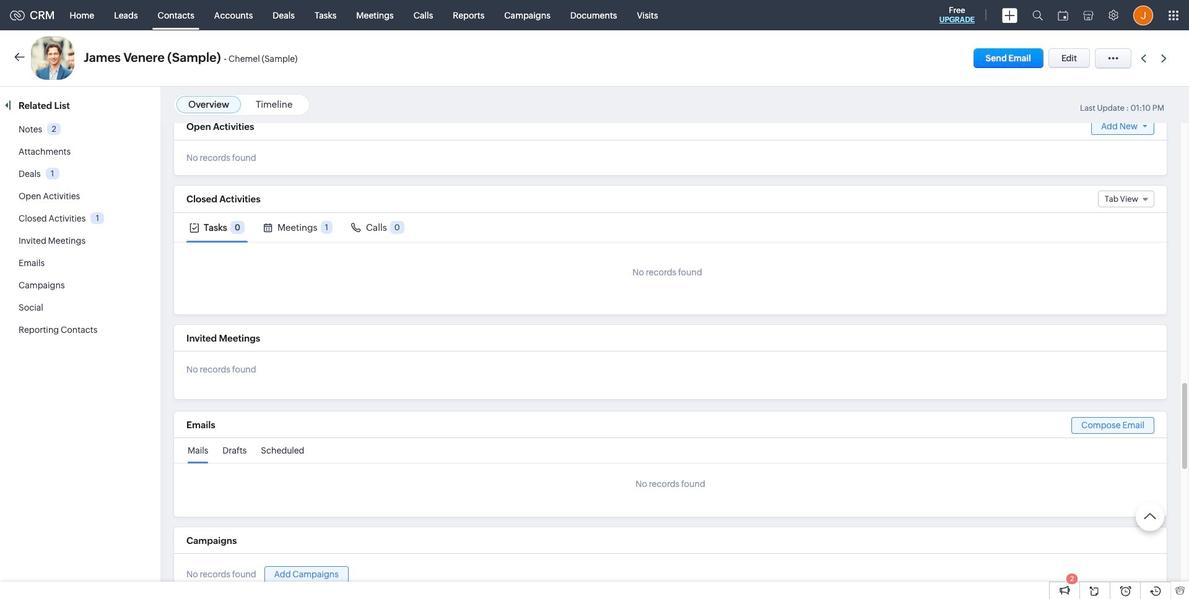 Task type: locate. For each thing, give the bounding box(es) containing it.
1 horizontal spatial tab
[[260, 213, 336, 242]]

3 tab from the left
[[348, 213, 407, 242]]

tab
[[186, 213, 248, 242], [260, 213, 336, 242], [348, 213, 407, 242]]

None field
[[1098, 191, 1154, 207]]

1 tab from the left
[[186, 213, 248, 242]]

2 tab from the left
[[260, 213, 336, 242]]

tab list
[[174, 213, 1167, 243]]

logo image
[[10, 10, 25, 20]]

search image
[[1032, 10, 1043, 20]]

previous record image
[[1141, 54, 1146, 62]]

2 horizontal spatial tab
[[348, 213, 407, 242]]

profile element
[[1126, 0, 1161, 30]]

create menu image
[[1002, 8, 1018, 23]]

0 horizontal spatial tab
[[186, 213, 248, 242]]



Task type: vqa. For each thing, say whether or not it's contained in the screenshot.
SEARCH element
yes



Task type: describe. For each thing, give the bounding box(es) containing it.
next record image
[[1161, 54, 1169, 62]]

search element
[[1025, 0, 1050, 30]]

profile image
[[1133, 5, 1153, 25]]

create menu element
[[995, 0, 1025, 30]]

calendar image
[[1058, 10, 1068, 20]]



